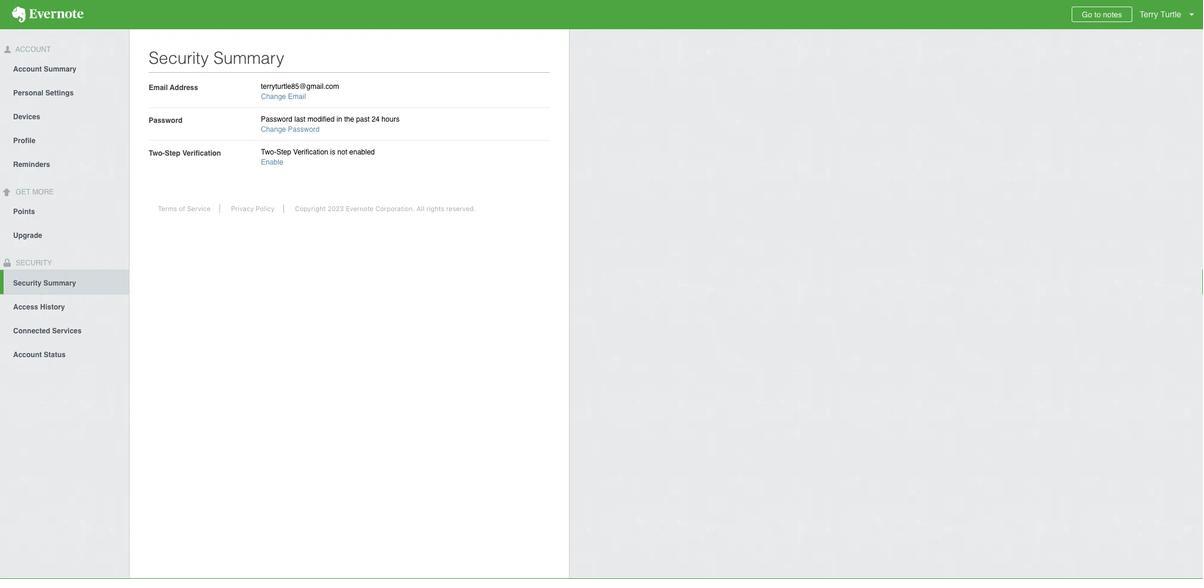 Task type: describe. For each thing, give the bounding box(es) containing it.
step for two-step verification is not enabled enable
[[277, 148, 291, 156]]

hours
[[382, 115, 400, 124]]

2023
[[328, 205, 344, 213]]

email inside the terryturtle85@gmail.com change email
[[288, 93, 306, 101]]

terryturtle85@gmail.com change email
[[261, 82, 339, 101]]

reminders
[[13, 161, 50, 169]]

terms of service
[[158, 205, 211, 213]]

not
[[337, 148, 347, 156]]

rights
[[426, 205, 444, 213]]

reserved.
[[446, 205, 476, 213]]

security summary link
[[4, 270, 129, 295]]

history
[[40, 303, 65, 311]]

personal settings
[[13, 89, 74, 97]]

policy
[[256, 205, 275, 213]]

modified
[[308, 115, 335, 124]]

connected
[[13, 327, 50, 335]]

evernote
[[346, 205, 374, 213]]

account summary link
[[0, 57, 129, 81]]

evernote image
[[0, 7, 96, 23]]

access history link
[[0, 295, 129, 319]]

1 vertical spatial security
[[14, 259, 52, 267]]

24
[[372, 115, 380, 124]]

privacy
[[231, 205, 254, 213]]

points
[[13, 208, 35, 216]]

change inside password last modified in the past 24 hours change password
[[261, 125, 286, 134]]

terms of service link
[[149, 205, 220, 213]]

service
[[187, 205, 211, 213]]

reminders link
[[0, 152, 129, 176]]

corporation.
[[376, 205, 415, 213]]

of
[[179, 205, 185, 213]]

change inside the terryturtle85@gmail.com change email
[[261, 93, 286, 101]]

account for account
[[14, 45, 51, 54]]

copyright 2023 evernote corporation. all rights reserved.
[[295, 205, 476, 213]]

two-step verification
[[149, 149, 221, 157]]

go
[[1082, 10, 1093, 19]]

terry turtle link
[[1137, 0, 1203, 29]]

password for password
[[149, 116, 183, 125]]

account status link
[[0, 342, 129, 366]]

account for account status
[[13, 351, 42, 359]]

the
[[344, 115, 354, 124]]

go to notes link
[[1072, 7, 1132, 22]]

profile link
[[0, 128, 129, 152]]

copyright
[[295, 205, 326, 213]]

step for two-step verification
[[165, 149, 180, 157]]

terry turtle
[[1140, 10, 1182, 19]]

account for account summary
[[13, 65, 42, 73]]

0 vertical spatial security
[[149, 48, 209, 67]]

notes
[[1103, 10, 1122, 19]]

last
[[294, 115, 306, 124]]

summary for security summary link
[[43, 279, 76, 287]]



Task type: locate. For each thing, give the bounding box(es) containing it.
enable link
[[261, 158, 283, 167]]

personal settings link
[[0, 81, 129, 104]]

summary up personal settings link
[[44, 65, 76, 73]]

step up terms
[[165, 149, 180, 157]]

security up address
[[149, 48, 209, 67]]

password down last
[[288, 125, 320, 134]]

1 vertical spatial account
[[13, 65, 42, 73]]

two- up enable
[[261, 148, 277, 156]]

security summary up address
[[149, 48, 284, 67]]

upgrade
[[13, 231, 42, 240]]

security summary
[[149, 48, 284, 67], [13, 279, 76, 287]]

turtle
[[1161, 10, 1182, 19]]

devices
[[13, 113, 40, 121]]

points link
[[0, 199, 129, 223]]

verification for two-step verification
[[182, 149, 221, 157]]

0 vertical spatial email
[[149, 83, 168, 92]]

password
[[261, 115, 292, 124], [149, 116, 183, 125], [288, 125, 320, 134]]

account up account summary
[[14, 45, 51, 54]]

password up change password link at the top of page
[[261, 115, 292, 124]]

1 horizontal spatial email
[[288, 93, 306, 101]]

change down terryturtle85@gmail.com
[[261, 93, 286, 101]]

terry
[[1140, 10, 1158, 19]]

0 horizontal spatial verification
[[182, 149, 221, 157]]

password down email address
[[149, 116, 183, 125]]

profile
[[13, 137, 35, 145]]

change password link
[[261, 125, 320, 134]]

address
[[170, 83, 198, 92]]

access
[[13, 303, 38, 311]]

security up 'access'
[[13, 279, 41, 287]]

privacy policy link
[[222, 205, 284, 213]]

all
[[417, 205, 425, 213]]

status
[[44, 351, 66, 359]]

2 vertical spatial security
[[13, 279, 41, 287]]

get more
[[14, 188, 54, 196]]

1 horizontal spatial verification
[[293, 148, 328, 156]]

step inside two-step verification is not enabled enable
[[277, 148, 291, 156]]

account status
[[13, 351, 66, 359]]

2 vertical spatial account
[[13, 351, 42, 359]]

settings
[[45, 89, 74, 97]]

in
[[337, 115, 342, 124]]

change up enable
[[261, 125, 286, 134]]

verification left is
[[293, 148, 328, 156]]

more
[[32, 188, 54, 196]]

1 horizontal spatial security summary
[[149, 48, 284, 67]]

password last modified in the past 24 hours change password
[[261, 115, 400, 134]]

account up 'personal'
[[13, 65, 42, 73]]

0 vertical spatial account
[[14, 45, 51, 54]]

1 horizontal spatial two-
[[261, 148, 277, 156]]

2 change from the top
[[261, 125, 286, 134]]

account
[[14, 45, 51, 54], [13, 65, 42, 73], [13, 351, 42, 359]]

verification inside two-step verification is not enabled enable
[[293, 148, 328, 156]]

get
[[16, 188, 30, 196]]

1 vertical spatial security summary
[[13, 279, 76, 287]]

terms
[[158, 205, 177, 213]]

two-step verification is not enabled enable
[[261, 148, 375, 167]]

devices link
[[0, 104, 129, 128]]

password for password last modified in the past 24 hours change password
[[261, 115, 292, 124]]

verification
[[293, 148, 328, 156], [182, 149, 221, 157]]

0 horizontal spatial two-
[[149, 149, 165, 157]]

step
[[277, 148, 291, 156], [165, 149, 180, 157]]

email
[[149, 83, 168, 92], [288, 93, 306, 101]]

to
[[1095, 10, 1101, 19]]

enabled
[[349, 148, 375, 156]]

past
[[356, 115, 370, 124]]

security
[[149, 48, 209, 67], [14, 259, 52, 267], [13, 279, 41, 287]]

is
[[330, 148, 335, 156]]

account summary
[[13, 65, 76, 73]]

1 vertical spatial change
[[261, 125, 286, 134]]

email address
[[149, 83, 198, 92]]

0 vertical spatial change
[[261, 93, 286, 101]]

summary
[[213, 48, 284, 67], [44, 65, 76, 73], [43, 279, 76, 287]]

summary up change email link
[[213, 48, 284, 67]]

summary for account summary link at top
[[44, 65, 76, 73]]

two-
[[261, 148, 277, 156], [149, 149, 165, 157]]

account down connected
[[13, 351, 42, 359]]

connected services
[[13, 327, 82, 335]]

email left address
[[149, 83, 168, 92]]

services
[[52, 327, 82, 335]]

two- for two-step verification
[[149, 149, 165, 157]]

terryturtle85@gmail.com
[[261, 82, 339, 91]]

change email link
[[261, 93, 306, 101]]

connected services link
[[0, 319, 129, 342]]

change
[[261, 93, 286, 101], [261, 125, 286, 134]]

1 change from the top
[[261, 93, 286, 101]]

verification up service
[[182, 149, 221, 157]]

0 horizontal spatial email
[[149, 83, 168, 92]]

access history
[[13, 303, 65, 311]]

two- up terms
[[149, 149, 165, 157]]

0 vertical spatial security summary
[[149, 48, 284, 67]]

verification for two-step verification is not enabled enable
[[293, 148, 328, 156]]

security summary up access history
[[13, 279, 76, 287]]

go to notes
[[1082, 10, 1122, 19]]

email down terryturtle85@gmail.com
[[288, 93, 306, 101]]

upgrade link
[[0, 223, 129, 247]]

personal
[[13, 89, 43, 97]]

0 horizontal spatial security summary
[[13, 279, 76, 287]]

1 horizontal spatial step
[[277, 148, 291, 156]]

enable
[[261, 158, 283, 167]]

1 vertical spatial email
[[288, 93, 306, 101]]

two- inside two-step verification is not enabled enable
[[261, 148, 277, 156]]

two- for two-step verification is not enabled enable
[[261, 148, 277, 156]]

summary up access history link
[[43, 279, 76, 287]]

step up enable
[[277, 148, 291, 156]]

privacy policy
[[231, 205, 275, 213]]

security down upgrade
[[14, 259, 52, 267]]

0 horizontal spatial step
[[165, 149, 180, 157]]

evernote link
[[0, 0, 96, 29]]



Task type: vqa. For each thing, say whether or not it's contained in the screenshot.


